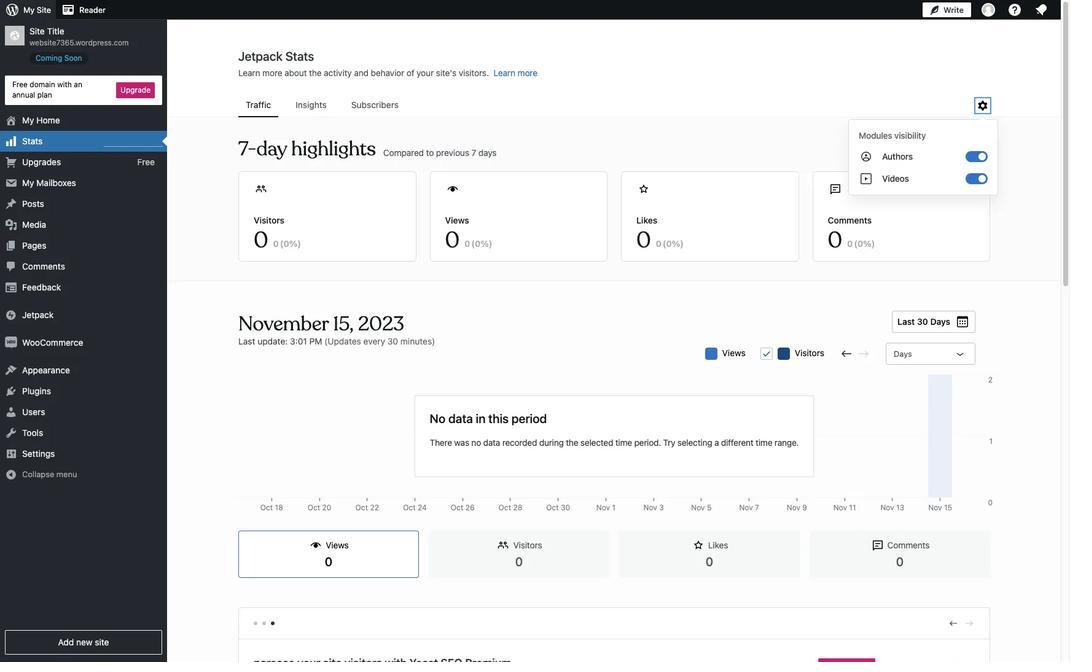 Task type: locate. For each thing, give the bounding box(es) containing it.
30
[[918, 316, 928, 327], [388, 336, 398, 347], [561, 503, 570, 513]]

nov left 9
[[787, 503, 801, 513]]

last left the update:
[[238, 336, 255, 347]]

1 horizontal spatial the
[[566, 437, 579, 448]]

0 vertical spatial 100,000
[[965, 375, 993, 385]]

my mailboxes link
[[0, 172, 167, 193]]

img image
[[5, 309, 17, 321], [5, 337, 17, 349]]

next image
[[964, 618, 975, 629]]

2 100,000 from the top
[[965, 503, 993, 513]]

my left home
[[22, 115, 34, 125]]

100,000 2 1 0
[[965, 375, 993, 508]]

oct 26
[[451, 503, 475, 513]]

2 ( from the left
[[472, 238, 475, 249]]

3 ( from the left
[[663, 238, 666, 249]]

( inside comments 0 0 ( 0 %)
[[854, 238, 858, 249]]

write link
[[923, 0, 972, 20]]

authors
[[883, 151, 913, 162]]

the inside jetpack stats learn more about the activity and behavior of your site's visitors. learn more
[[309, 68, 322, 78]]

views for views 0 0 ( 0 %)
[[445, 215, 469, 226]]

3:01
[[290, 336, 307, 347]]

0 vertical spatial 1
[[990, 437, 993, 446]]

upgrade button
[[116, 82, 155, 98]]

reader link
[[56, 0, 111, 20]]

%) for visitors 0 0 ( 0 %)
[[289, 238, 301, 249]]

100,000 right 15
[[965, 503, 993, 513]]

my site
[[23, 5, 51, 15]]

my mailboxes
[[22, 177, 76, 188]]

1 horizontal spatial comments
[[828, 215, 872, 226]]

1 vertical spatial data
[[483, 437, 500, 448]]

1 %) from the left
[[289, 238, 301, 249]]

30 for last
[[918, 316, 928, 327]]

1 vertical spatial site
[[29, 26, 45, 36]]

100,000 down days dropdown button
[[965, 375, 993, 385]]

%) for comments 0 0 ( 0 %)
[[864, 238, 875, 249]]

1 img image from the top
[[5, 309, 17, 321]]

( inside the likes 0 0 ( 0 %)
[[663, 238, 666, 249]]

1 vertical spatial free
[[137, 156, 155, 167]]

1 horizontal spatial data
[[483, 437, 500, 448]]

2 horizontal spatial visitors
[[795, 348, 825, 358]]

site right new
[[95, 637, 109, 648]]

the right about
[[309, 68, 322, 78]]

1 horizontal spatial site
[[389, 649, 408, 662]]

0 vertical spatial views
[[445, 215, 469, 226]]

time left period.
[[616, 437, 632, 448]]

0 horizontal spatial to
[[410, 649, 421, 662]]

2 oct from the left
[[308, 503, 320, 513]]

1 vertical spatial img image
[[5, 337, 17, 349]]

3 oct from the left
[[356, 503, 368, 513]]

insights
[[296, 100, 327, 110]]

my inside 'link'
[[22, 177, 34, 188]]

1 vertical spatial 30
[[388, 336, 398, 347]]

nov right 'oct 30' at the bottom
[[597, 503, 610, 513]]

oct 28
[[499, 503, 523, 513]]

likes inside likes 0
[[708, 540, 728, 551]]

0 horizontal spatial time
[[616, 437, 632, 448]]

oct 18
[[260, 503, 283, 513]]

oct left 24
[[403, 503, 416, 513]]

views inside views 0
[[326, 540, 349, 551]]

media link
[[0, 214, 167, 235]]

0 horizontal spatial likes
[[637, 215, 658, 226]]

compared to previous 7 days
[[383, 147, 497, 158]]

1 vertical spatial last
[[238, 336, 255, 347]]

2 time from the left
[[756, 437, 773, 448]]

likes 0 0 ( 0 %)
[[637, 215, 684, 254]]

0 horizontal spatial last
[[238, 336, 255, 347]]

30 inside button
[[918, 316, 928, 327]]

nov left 3
[[644, 503, 657, 513]]

7 left days at the top of page
[[472, 147, 476, 158]]

%) inside views 0 0 ( 0 %)
[[481, 238, 493, 249]]

views inside views 0 0 ( 0 %)
[[445, 215, 469, 226]]

users link
[[0, 402, 167, 423]]

30 up days dropdown button
[[918, 316, 928, 327]]

0 vertical spatial the
[[309, 68, 322, 78]]

menu
[[238, 94, 976, 117]]

0 horizontal spatial days
[[894, 349, 912, 359]]

free for free domain with an annual plan
[[12, 80, 28, 89]]

oct left 20 in the bottom of the page
[[308, 503, 320, 513]]

data right no
[[483, 437, 500, 448]]

nov left 11
[[834, 503, 847, 513]]

add
[[58, 637, 74, 648]]

( for likes 0 0 ( 0 %)
[[663, 238, 666, 249]]

0 inside views 0
[[325, 555, 333, 569]]

0 vertical spatial my
[[23, 5, 35, 15]]

free inside free domain with an annual plan
[[12, 80, 28, 89]]

%) inside comments 0 0 ( 0 %)
[[864, 238, 875, 249]]

pm
[[309, 336, 322, 347]]

0 vertical spatial comments
[[828, 215, 872, 226]]

your inside jetpack stats learn more about the activity and behavior of your site's visitors. learn more
[[417, 68, 434, 78]]

appearance link
[[0, 360, 167, 381]]

views
[[445, 215, 469, 226], [722, 348, 746, 358], [326, 540, 349, 551]]

6 oct from the left
[[499, 503, 511, 513]]

none checkbox inside jetpack stats main content
[[761, 348, 773, 360]]

oct for oct 26
[[451, 503, 464, 513]]

( inside views 0 0 ( 0 %)
[[472, 238, 475, 249]]

5 oct from the left
[[451, 503, 464, 513]]

nov for nov 5
[[692, 503, 705, 513]]

0 horizontal spatial your
[[363, 649, 386, 662]]

menu
[[56, 469, 77, 479]]

during
[[539, 437, 564, 448]]

0 inside the 100,000 2 1 0
[[988, 498, 993, 508]]

oct for oct 22
[[356, 503, 368, 513]]

img image inside jetpack link
[[5, 309, 17, 321]]

img image inside woocommerce link
[[5, 337, 17, 349]]

%) inside visitors 0 0 ( 0 %)
[[289, 238, 301, 249]]

nov for nov 11
[[834, 503, 847, 513]]

0 horizontal spatial comments
[[22, 261, 65, 271]]

previous
[[436, 147, 469, 158]]

my for my site
[[23, 5, 35, 15]]

1 horizontal spatial visitors
[[513, 540, 542, 551]]

days inside dropdown button
[[894, 349, 912, 359]]

tooltip
[[843, 113, 999, 195]]

1 oct from the left
[[260, 503, 273, 513]]

0 vertical spatial visitors
[[254, 215, 285, 226]]

visitors inside visitors 0 0 ( 0 %)
[[254, 215, 285, 226]]

visitors 0
[[513, 540, 542, 569]]

24
[[418, 503, 427, 513]]

img image left jetpack
[[5, 309, 17, 321]]

1 time from the left
[[616, 437, 632, 448]]

1 vertical spatial 1
[[612, 503, 616, 513]]

1 ( from the left
[[280, 238, 284, 249]]

1 vertical spatial your
[[363, 649, 386, 662]]

( for visitors 0 0 ( 0 %)
[[280, 238, 284, 249]]

nov left 5
[[692, 503, 705, 513]]

oct left 22
[[356, 503, 368, 513]]

7 left nov 9
[[755, 503, 760, 513]]

tools link
[[0, 423, 167, 443]]

site inside jetpack stats main content
[[389, 649, 408, 662]]

0 inside visitors 0
[[515, 555, 523, 569]]

site left title
[[29, 26, 45, 36]]

0 horizontal spatial free
[[12, 80, 28, 89]]

1 inside the 100,000 2 1 0
[[990, 437, 993, 446]]

0 horizontal spatial site
[[95, 637, 109, 648]]

selected
[[581, 437, 613, 448]]

0 vertical spatial last
[[898, 316, 915, 327]]

30 right every
[[388, 336, 398, 347]]

1 vertical spatial my
[[22, 115, 34, 125]]

2 horizontal spatial views
[[722, 348, 746, 358]]

nov right 5
[[740, 503, 753, 513]]

website7365.wordpress.com
[[29, 38, 129, 47]]

1 horizontal spatial 30
[[561, 503, 570, 513]]

visitors
[[254, 215, 285, 226], [795, 348, 825, 358], [513, 540, 542, 551]]

2 horizontal spatial 30
[[918, 316, 928, 327]]

(updates
[[325, 336, 361, 347]]

%) inside the likes 0 0 ( 0 %)
[[672, 238, 684, 249]]

oct left the 28
[[499, 503, 511, 513]]

woocommerce
[[22, 337, 83, 348]]

2 vertical spatial comments
[[888, 540, 930, 551]]

8 nov from the left
[[929, 503, 942, 513]]

1 horizontal spatial likes
[[708, 540, 728, 551]]

1 vertical spatial days
[[894, 349, 912, 359]]

1 horizontal spatial time
[[756, 437, 773, 448]]

0 horizontal spatial visitors
[[254, 215, 285, 226]]

0 vertical spatial site
[[95, 637, 109, 648]]

0 vertical spatial 30
[[918, 316, 928, 327]]

0 horizontal spatial 7
[[472, 147, 476, 158]]

help image
[[1008, 2, 1023, 17]]

data left in
[[449, 411, 473, 426]]

posts link
[[0, 193, 167, 214]]

day
[[257, 136, 287, 162]]

5 nov from the left
[[787, 503, 801, 513]]

nov left 15
[[929, 503, 942, 513]]

1 horizontal spatial free
[[137, 156, 155, 167]]

site
[[37, 5, 51, 15], [29, 26, 45, 36]]

3 %) from the left
[[672, 238, 684, 249]]

modules visibility
[[859, 130, 926, 141]]

28
[[513, 503, 523, 513]]

1 vertical spatial the
[[566, 437, 579, 448]]

last up days dropdown button
[[898, 316, 915, 327]]

2 horizontal spatial comments
[[888, 540, 930, 551]]

tooltip containing modules visibility
[[843, 113, 999, 195]]

0 vertical spatial to
[[426, 147, 434, 158]]

jetpack stats
[[238, 49, 314, 63]]

site right connect
[[389, 649, 408, 662]]

oct for oct 24
[[403, 503, 416, 513]]

collapse
[[22, 469, 54, 479]]

7 nov from the left
[[881, 503, 895, 513]]

range.
[[775, 437, 799, 448]]

4 ( from the left
[[854, 238, 858, 249]]

0 horizontal spatial the
[[309, 68, 322, 78]]

2 vertical spatial 30
[[561, 503, 570, 513]]

2 nov from the left
[[644, 503, 657, 513]]

site up title
[[37, 5, 51, 15]]

1 horizontal spatial your
[[417, 68, 434, 78]]

1 vertical spatial visitors
[[795, 348, 825, 358]]

1 horizontal spatial 1
[[990, 437, 993, 446]]

0 horizontal spatial 1
[[612, 503, 616, 513]]

6 nov from the left
[[834, 503, 847, 513]]

media
[[22, 219, 46, 230]]

comments 0 0 ( 0 %)
[[828, 215, 875, 254]]

jetpack link
[[0, 305, 167, 325]]

add new site
[[58, 637, 109, 648]]

there
[[430, 437, 452, 448]]

0 horizontal spatial 30
[[388, 336, 398, 347]]

7 oct from the left
[[546, 503, 559, 513]]

oct left 18
[[260, 503, 273, 513]]

( inside visitors 0 0 ( 0 %)
[[280, 238, 284, 249]]

annual plan
[[12, 90, 52, 99]]

days
[[479, 147, 497, 158]]

1
[[990, 437, 993, 446], [612, 503, 616, 513]]

1 100,000 from the top
[[965, 375, 993, 385]]

appearance
[[22, 365, 70, 375]]

1 vertical spatial comments
[[22, 261, 65, 271]]

15
[[945, 503, 952, 513]]

1 vertical spatial 7
[[755, 503, 760, 513]]

woocommerce link
[[0, 332, 167, 353]]

your
[[417, 68, 434, 78], [363, 649, 386, 662]]

2 img image from the top
[[5, 337, 17, 349]]

1 horizontal spatial last
[[898, 316, 915, 327]]

2 vertical spatial views
[[326, 540, 349, 551]]

nov
[[597, 503, 610, 513], [644, 503, 657, 513], [692, 503, 705, 513], [740, 503, 753, 513], [787, 503, 801, 513], [834, 503, 847, 513], [881, 503, 895, 513], [929, 503, 942, 513]]

plugins link
[[0, 381, 167, 402]]

your right connect
[[363, 649, 386, 662]]

5
[[707, 503, 712, 513]]

comments link
[[0, 256, 167, 277]]

free down the highest hourly views 0 image
[[137, 156, 155, 167]]

likes for likes 0
[[708, 540, 728, 551]]

1 horizontal spatial views
[[445, 215, 469, 226]]

nov for nov 1
[[597, 503, 610, 513]]

menu containing traffic
[[238, 94, 976, 117]]

an
[[74, 80, 82, 89]]

days down last 30 days
[[894, 349, 912, 359]]

my left reader link
[[23, 5, 35, 15]]

to left previous on the left top
[[426, 147, 434, 158]]

november 15, 2023 last update: 3:01 pm (updates every 30 minutes)
[[238, 312, 435, 347]]

site inside site title website7365.wordpress.com coming soon
[[29, 26, 45, 36]]

2
[[989, 375, 993, 385]]

free up the annual plan
[[12, 80, 28, 89]]

to
[[426, 147, 434, 158], [410, 649, 421, 662]]

2 vertical spatial visitors
[[513, 540, 542, 551]]

2 vertical spatial my
[[22, 177, 34, 188]]

1 vertical spatial likes
[[708, 540, 728, 551]]

coming
[[36, 53, 62, 63]]

4 %) from the left
[[864, 238, 875, 249]]

there was no data recorded during the selected time period. try selecting a different time range.
[[430, 437, 799, 448]]

0 horizontal spatial views
[[326, 540, 349, 551]]

activity
[[324, 68, 352, 78]]

free domain with an annual plan
[[12, 80, 82, 99]]

30 for oct
[[561, 503, 570, 513]]

1 horizontal spatial days
[[931, 316, 951, 327]]

2 %) from the left
[[481, 238, 493, 249]]

oct right the 28
[[546, 503, 559, 513]]

stats link
[[0, 131, 167, 152]]

my up posts
[[22, 177, 34, 188]]

1 nov from the left
[[597, 503, 610, 513]]

nov left '13'
[[881, 503, 895, 513]]

your right the of
[[417, 68, 434, 78]]

0 vertical spatial likes
[[637, 215, 658, 226]]

20
[[322, 503, 331, 513]]

the right during
[[566, 437, 579, 448]]

0 vertical spatial free
[[12, 80, 28, 89]]

0 vertical spatial img image
[[5, 309, 17, 321]]

img image left woocommerce
[[5, 337, 17, 349]]

0 horizontal spatial data
[[449, 411, 473, 426]]

1 horizontal spatial to
[[426, 147, 434, 158]]

0 vertical spatial your
[[417, 68, 434, 78]]

days up days dropdown button
[[931, 316, 951, 327]]

1 vertical spatial site
[[389, 649, 408, 662]]

0 vertical spatial days
[[931, 316, 951, 327]]

site's
[[436, 68, 457, 78]]

to left google analytics
[[410, 649, 421, 662]]

time left range.
[[756, 437, 773, 448]]

30 left the nov 1
[[561, 503, 570, 513]]

4 oct from the left
[[403, 503, 416, 513]]

of
[[407, 68, 415, 78]]

( for views 0 0 ( 0 %)
[[472, 238, 475, 249]]

reader
[[79, 5, 106, 15]]

%) for likes 0 0 ( 0 %)
[[672, 238, 684, 249]]

3 nov from the left
[[692, 503, 705, 513]]

None checkbox
[[761, 348, 773, 360]]

4 nov from the left
[[740, 503, 753, 513]]

1 vertical spatial 100,000
[[965, 503, 993, 513]]

1 vertical spatial views
[[722, 348, 746, 358]]

site title website7365.wordpress.com coming soon
[[29, 26, 129, 63]]

oct left 26
[[451, 503, 464, 513]]

nov 11
[[834, 503, 856, 513]]

comments inside comments 0 0 ( 0 %)
[[828, 215, 872, 226]]

26
[[466, 503, 475, 513]]

nov for nov 7
[[740, 503, 753, 513]]

upgrade
[[121, 85, 151, 95]]

likes inside the likes 0 0 ( 0 %)
[[637, 215, 658, 226]]

13
[[897, 503, 905, 513]]



Task type: vqa. For each thing, say whether or not it's contained in the screenshot.
Views associated with Views 0
yes



Task type: describe. For each thing, give the bounding box(es) containing it.
plugins
[[22, 386, 51, 396]]

learn more link
[[494, 68, 538, 78]]

0 vertical spatial data
[[449, 411, 473, 426]]

comments for comments
[[22, 261, 65, 271]]

9
[[803, 503, 808, 513]]

new
[[76, 637, 93, 648]]

my for my mailboxes
[[22, 177, 34, 188]]

upgrades
[[22, 156, 61, 167]]

oct 22
[[356, 503, 379, 513]]

my profile image
[[982, 3, 996, 17]]

traffic
[[246, 100, 271, 110]]

add new site link
[[5, 631, 162, 655]]

in
[[476, 411, 486, 426]]

nov for nov 15
[[929, 503, 942, 513]]

jetpack
[[22, 309, 54, 320]]

last inside november 15, 2023 last update: 3:01 pm (updates every 30 minutes)
[[238, 336, 255, 347]]

visitors.
[[459, 68, 489, 78]]

last 30 days
[[898, 316, 951, 327]]

18
[[275, 503, 283, 513]]

visitors 0 0 ( 0 %)
[[254, 215, 301, 254]]

views for views
[[722, 348, 746, 358]]

mailboxes
[[36, 177, 76, 188]]

comments for comments 0 0 ( 0 %)
[[828, 215, 872, 226]]

feedback link
[[0, 277, 167, 298]]

modules
[[859, 130, 893, 141]]

oct 30
[[546, 503, 570, 513]]

period
[[512, 411, 547, 426]]

11
[[850, 503, 856, 513]]

settings link
[[0, 443, 167, 464]]

7-
[[238, 136, 257, 162]]

0 inside likes 0
[[706, 555, 714, 569]]

nov 9
[[787, 503, 808, 513]]

posts
[[22, 198, 44, 209]]

different
[[721, 437, 754, 448]]

subscribers
[[351, 100, 399, 110]]

every
[[364, 336, 385, 347]]

no
[[472, 437, 481, 448]]

0 vertical spatial 7
[[472, 147, 476, 158]]

about
[[285, 68, 307, 78]]

oct for oct 18
[[260, 503, 273, 513]]

oct for oct 20
[[308, 503, 320, 513]]

my for my home
[[22, 115, 34, 125]]

pager controls element
[[239, 608, 990, 640]]

more
[[262, 68, 282, 78]]

views for views 0
[[326, 540, 349, 551]]

home
[[36, 115, 60, 125]]

%) for views 0 0 ( 0 %)
[[481, 238, 493, 249]]

days button
[[886, 343, 976, 365]]

jetpack stats main content
[[0, 49, 1061, 662]]

highest hourly views 0 image
[[104, 139, 162, 147]]

connect your site to google analytics
[[317, 649, 510, 662]]

img image for woocommerce
[[5, 337, 17, 349]]

oct for oct 30
[[546, 503, 559, 513]]

google analytics
[[423, 649, 510, 662]]

recorded
[[503, 437, 537, 448]]

nov for nov 13
[[881, 503, 895, 513]]

7-day highlights
[[238, 136, 376, 162]]

15,
[[333, 312, 354, 337]]

visibility
[[895, 130, 926, 141]]

( for comments 0 0 ( 0 %)
[[854, 238, 858, 249]]

views 0
[[325, 540, 349, 569]]

likes 0
[[706, 540, 728, 569]]

oct for oct 28
[[499, 503, 511, 513]]

learn more
[[494, 68, 538, 78]]

connect
[[317, 649, 361, 662]]

nov 5
[[692, 503, 712, 513]]

nov 7
[[740, 503, 760, 513]]

videos
[[883, 173, 909, 184]]

nov for nov 3
[[644, 503, 657, 513]]

last 30 days button
[[892, 311, 976, 333]]

last inside button
[[898, 316, 915, 327]]

100,000 for 100,000 2 1 0
[[965, 375, 993, 385]]

visitors for visitors 0
[[513, 540, 542, 551]]

oct 20
[[308, 503, 331, 513]]

likes for likes 0 0 ( 0 %)
[[637, 215, 658, 226]]

behavior
[[371, 68, 404, 78]]

free for free
[[137, 156, 155, 167]]

soon
[[64, 53, 82, 63]]

site for new
[[95, 637, 109, 648]]

menu inside jetpack stats main content
[[238, 94, 976, 117]]

domain
[[30, 80, 55, 89]]

30 inside november 15, 2023 last update: 3:01 pm (updates every 30 minutes)
[[388, 336, 398, 347]]

0 vertical spatial site
[[37, 5, 51, 15]]

100,000 for 100,000
[[965, 503, 993, 513]]

oct 24
[[403, 503, 427, 513]]

1 vertical spatial to
[[410, 649, 421, 662]]

collapse menu
[[22, 469, 77, 479]]

comments 0
[[888, 540, 930, 569]]

1 horizontal spatial 7
[[755, 503, 760, 513]]

img image for jetpack
[[5, 309, 17, 321]]

manage your notifications image
[[1034, 2, 1049, 17]]

november
[[238, 312, 329, 337]]

nov 3
[[644, 503, 664, 513]]

site for your
[[389, 649, 408, 662]]

visitors for visitors
[[795, 348, 825, 358]]

this
[[489, 411, 509, 426]]

nov 15
[[929, 503, 952, 513]]

previous image
[[948, 618, 959, 629]]

nov 13
[[881, 503, 905, 513]]

insights link
[[288, 94, 334, 116]]

a
[[715, 437, 719, 448]]

nov for nov 9
[[787, 503, 801, 513]]

comments for comments 0
[[888, 540, 930, 551]]

nov 1
[[597, 503, 616, 513]]

compared
[[383, 147, 424, 158]]

settings
[[22, 448, 55, 459]]

period.
[[635, 437, 661, 448]]

days inside button
[[931, 316, 951, 327]]

feedback
[[22, 282, 61, 292]]

visitors for visitors 0 0 ( 0 %)
[[254, 215, 285, 226]]

2023
[[358, 312, 404, 337]]

stats
[[22, 136, 43, 146]]

no
[[430, 411, 446, 426]]

highlights
[[291, 136, 376, 162]]

users
[[22, 407, 45, 417]]

0 inside the comments 0
[[897, 555, 904, 569]]



